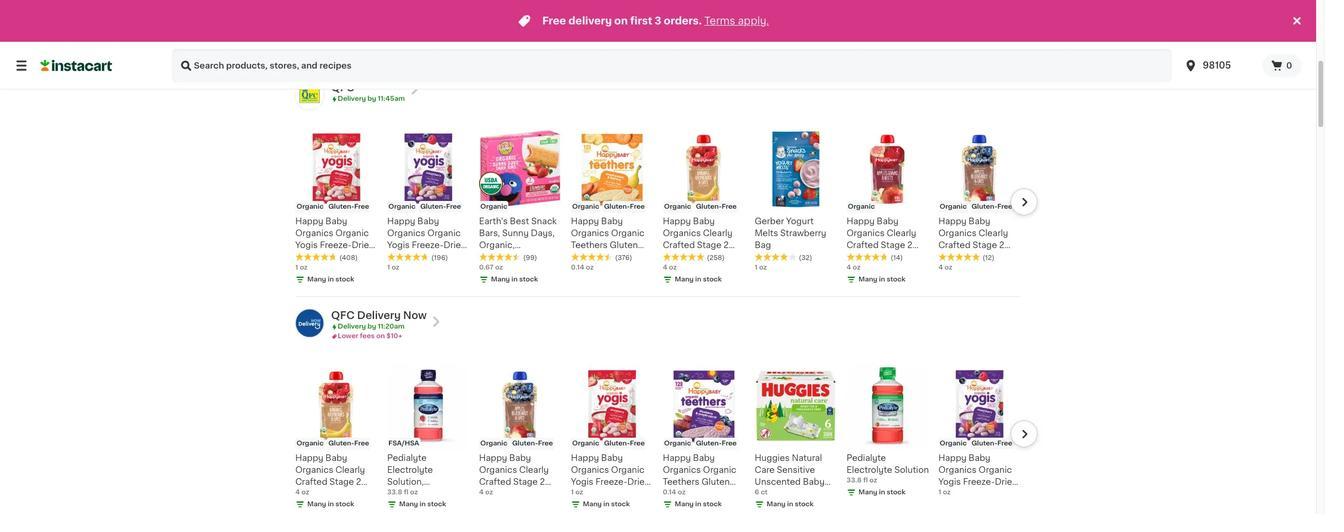 Task type: describe. For each thing, give the bounding box(es) containing it.
many for happy baby puffs strawberry grain puffs
[[767, 46, 786, 53]]

pack for banana
[[897, 35, 917, 43]]

2 vertical spatial raspberries
[[296, 502, 346, 511]]

11:45am
[[378, 96, 405, 102]]

delivery for 11:45am
[[338, 96, 366, 102]]

0.14 oz for happy baby organic sweet potato & banana teethers 12 pack
[[847, 34, 870, 41]]

street
[[515, 265, 541, 274]]

many in stock for pedialyte electrolyte solution, strawberry
[[399, 502, 446, 508]]

pouch inside happy baby organic pear zucchini & pea stage 2 pouch
[[973, 35, 1000, 43]]

pedialyte electrolyte solution, strawberry
[[387, 455, 434, 499]]

tummiez
[[387, 23, 425, 31]]

sesame
[[479, 265, 513, 274]]

teethers inside happy baby organics organic teethers gluten free gentle teething wafers blueberry & p
[[663, 478, 700, 487]]

1 vertical spatial raspberries
[[663, 265, 714, 274]]

2.1 inside happy baby puffs strawberry grain puffs 2.1 oz
[[755, 34, 764, 41]]

baby inside happy baby organics organic teethers gluten free gentle teething wafers blueberry & p
[[693, 455, 715, 463]]

free inside limited time offer region
[[543, 16, 566, 26]]

baby inside happy baby organics clearly crafted stage 2 apples, guavas & beets pouch
[[877, 218, 899, 226]]

snack
[[532, 218, 557, 226]]

1 vertical spatial happy baby organics clearly crafted stage 2 bananas, raspberries & oats pouch
[[296, 455, 377, 515]]

gerber yogurt melts strawberry bag
[[755, 218, 827, 250]]

in for huggies natural care sensitive unscented baby wipes
[[788, 502, 794, 508]]

bars,
[[479, 229, 500, 238]]

sensitive
[[777, 466, 816, 475]]

0.14 for happy baby organic blueberry & purple carrot teethers 12 pack
[[663, 34, 677, 41]]

3.2 oz
[[387, 34, 407, 41]]

many for pedialyte electrolyte solution, strawberry
[[399, 502, 418, 508]]

stock for happy baby organics clearly crafted stage 2 bananas, raspberries & oats pouch
[[336, 502, 355, 508]]

pedialyte electrolyte solution 33.8 fl oz
[[847, 455, 929, 484]]

0.67
[[479, 265, 494, 271]]

baby inside happy baby organic pear zucchini & pea stage 2 pouch
[[969, 0, 991, 7]]

fruit inside gogo squeeze organic happy tummiez fruit and veggies variety pouches
[[427, 23, 446, 31]]

superfood
[[515, 11, 559, 19]]

and
[[449, 23, 465, 31]]

qfc image
[[296, 81, 324, 110]]

wafers for &
[[702, 502, 731, 511]]

many in stock for huggies natural care sensitive unscented baby wipes
[[767, 502, 814, 508]]

organic,
[[479, 241, 515, 250]]

happy baby organics organic teethers gluten free gentle teething wafers sweet potato & banana
[[571, 218, 645, 298]]

0 horizontal spatial bananas,
[[296, 490, 334, 499]]

happy baby organic freeze- dried yogurt & fruit snacks mixed berry
[[571, 0, 653, 55]]

& inside happy baby organics clearly crafted stage 2 apples, guavas & beets pouch
[[914, 253, 921, 262]]

& inside 'happy baby organic superfood puffs purple carrot & blueberry'
[[479, 35, 486, 43]]

happy inside happy baby organic sweet potato & banana teethers 12 pack
[[847, 0, 875, 7]]

many in stock for happy baby organics clearly crafted stage 2 bananas, raspberries & oats pouch
[[307, 502, 355, 508]]

gogo squeeze organic happy tummiez fruit and veggies variety pouches
[[387, 0, 465, 55]]

(258)
[[707, 255, 725, 262]]

baby inside happy baby organics organic teethers gluten free gentle teething wafers sweet potato & banana
[[602, 218, 623, 226]]

many for happy baby organic superfood puffs purple carrot & blueberry
[[491, 46, 510, 53]]

happy baby puffs strawberry grain puffs 2.1 oz
[[755, 0, 831, 41]]

(99)
[[524, 255, 537, 262]]

1 horizontal spatial puffs
[[755, 23, 777, 31]]

veggies
[[387, 35, 421, 43]]

0 horizontal spatial berry
[[387, 277, 410, 286]]

squeeze
[[413, 0, 449, 7]]

clearly for (258)
[[703, 229, 733, 238]]

terms
[[705, 16, 736, 26]]

dried
[[571, 23, 593, 31]]

snacks inside happy baby organic freeze- dried yogurt & fruit snacks mixed berry
[[571, 35, 601, 43]]

teethers inside happy baby organics organic teethers gluten free gentle teething wafers sweet potato & banana
[[571, 241, 608, 250]]

0 vertical spatial happy baby organics clearly crafted stage 2 apples, blueberries & oats pouch
[[939, 218, 1020, 274]]

carrot for blueberry
[[533, 23, 559, 31]]

delivery by 11:45am
[[338, 96, 405, 102]]

happy inside happy baby organics organic teethers gluten free gentle teething wafers blueberry & p
[[663, 455, 691, 463]]

stage inside happy baby organics clearly crafted stage 2 apples, guavas & beets pouch
[[881, 241, 906, 250]]

blueberry inside happy baby organic blueberry & purple carrot teethers 12 pack
[[699, 11, 740, 19]]

clearly for (14)
[[887, 229, 917, 238]]

lower
[[338, 333, 359, 340]]

2 inside happy baby organic pear zucchini & pea stage 2 pouch
[[966, 35, 971, 43]]

item carousel region for qfc
[[279, 124, 1038, 298]]

lower fees on $10+
[[338, 333, 402, 340]]

free delivery on first 3 orders. terms apply.
[[543, 16, 770, 26]]

pouch inside happy baby organics clearly crafted stage 2 apples, guavas & beets pouch
[[874, 265, 900, 274]]

2 inside happy baby organic banana raspberries & oats stage 2 pouch
[[322, 35, 327, 43]]

yogurt inside gerber yogurt melts strawberry bag
[[787, 218, 814, 226]]

melts
[[755, 229, 779, 238]]

many for huggies natural care sensitive unscented baby wipes
[[767, 502, 786, 508]]

(196)
[[432, 255, 448, 262]]

oz inside happy baby puffs strawberry grain puffs 2.1 oz
[[765, 34, 773, 41]]

organic inside happy baby organic banana raspberries & oats stage 2 pouch
[[296, 11, 329, 19]]

mixed inside happy baby organic freeze- dried yogurt & fruit snacks mixed berry
[[604, 35, 629, 43]]

sunny
[[503, 229, 529, 238]]

in for pedialyte electrolyte solution
[[880, 490, 886, 496]]

teething for sweet
[[571, 265, 608, 274]]

pear
[[975, 11, 994, 19]]

stage inside happy baby organic pear zucchini & pea stage 2 pouch
[[939, 35, 964, 43]]

(408)
[[340, 255, 358, 262]]

free inside happy baby organics organic teethers gluten free gentle teething wafers sweet potato & banana
[[571, 253, 590, 262]]

happy inside happy baby organic freeze- dried yogurt & fruit snacks mixed berry
[[571, 0, 599, 7]]

many for happy baby organics organic teethers gluten free gentle teething wafers blueberry & p
[[675, 502, 694, 508]]

first
[[631, 16, 653, 26]]

free inside happy baby organics organic teethers gluten free gentle teething wafers blueberry & p
[[663, 490, 682, 499]]

12 for carrot
[[702, 35, 711, 43]]

gentle for &
[[684, 490, 712, 499]]

crafted for (12)
[[939, 241, 971, 250]]

organic inside gogo squeeze organic happy tummiez fruit and veggies variety pouches
[[387, 11, 421, 19]]

oats inside happy baby organic banana raspberries & oats stage 2 pouch
[[357, 23, 377, 31]]

(14)
[[891, 255, 904, 262]]

delivery
[[569, 16, 612, 26]]

3
[[655, 16, 662, 26]]

0.14 oz for happy baby organic blueberry & purple carrot teethers 12 pack
[[663, 34, 686, 41]]

earth's best snack bars, sunny days, organic, strawberry, sesame street
[[479, 218, 557, 274]]

earth's
[[479, 218, 508, 226]]

organic inside happy baby organic pear zucchini & pea stage 2 pouch
[[939, 11, 972, 19]]

2.1 oz
[[479, 34, 497, 41]]

0 horizontal spatial fl
[[404, 490, 409, 496]]

banana inside happy baby organic banana raspberries & oats stage 2 pouch
[[331, 11, 362, 19]]

many for gogo squeeze organic happy tummiez fruit and veggies variety pouches
[[399, 46, 418, 53]]

pouches
[[387, 47, 424, 55]]

happy inside happy baby organics organic teethers gluten free gentle teething wafers sweet potato & banana
[[571, 218, 599, 226]]

0 horizontal spatial happy baby organics organic yogis freeze-dried yogurt & fruit snacks strawberry
[[296, 218, 375, 274]]

happy baby organic superfood puffs purple carrot & blueberry
[[479, 0, 559, 43]]

potato inside happy baby organics organic teethers gluten free gentle teething wafers sweet potato & banana
[[600, 277, 627, 286]]

baby inside huggies natural care sensitive unscented baby wipes
[[803, 478, 825, 487]]

on for fees
[[376, 333, 385, 340]]

2 horizontal spatial puffs
[[809, 0, 831, 7]]

1 2.1 from the left
[[479, 34, 488, 41]]

(12)
[[983, 255, 995, 262]]

happy baby organics organic teethers gluten free gentle teething wafers blueberry & p
[[663, 455, 742, 515]]

qfc delivery now image
[[296, 309, 324, 338]]

many in stock for happy baby organic freeze- dried yogurt & fruit snacks mixed berry
[[583, 46, 630, 53]]

0
[[1287, 61, 1293, 70]]

(376)
[[615, 255, 633, 262]]

stock for happy baby puffs strawberry grain puffs
[[795, 46, 814, 53]]

qfc for qfc delivery now
[[331, 311, 355, 321]]

happy baby organic sweet potato & banana teethers 12 pack
[[847, 0, 917, 43]]

strawberry for pedialyte
[[387, 490, 434, 499]]

0 horizontal spatial blueberries
[[513, 490, 561, 499]]

apply.
[[738, 16, 770, 26]]

unscented
[[755, 478, 801, 487]]

1 horizontal spatial happy baby organics organic yogis freeze-dried yogurt & fruit snacks mixed berry
[[939, 455, 1018, 515]]

11:20am
[[378, 324, 405, 330]]

happy baby organic banana raspberries & oats stage 2 pouch
[[296, 0, 377, 43]]

in for happy baby puffs strawberry grain puffs
[[788, 46, 794, 53]]

0 horizontal spatial mixed
[[420, 265, 445, 274]]

grain
[[803, 11, 826, 19]]

bag
[[755, 241, 772, 250]]

variety
[[423, 35, 453, 43]]

& inside happy baby organics organic teethers gluten free gentle teething wafers blueberry & p
[[706, 514, 713, 515]]

98105
[[1204, 61, 1232, 70]]

0 vertical spatial happy baby organics clearly crafted stage 2 bananas, raspberries & oats pouch
[[663, 218, 745, 286]]

item carousel region for qfc delivery now
[[279, 361, 1038, 515]]

baby inside happy baby organic freeze- dried yogurt & fruit snacks mixed berry
[[602, 0, 623, 7]]

fees
[[360, 333, 375, 340]]

0.14 oz for happy baby organics organic teethers gluten free gentle teething wafers blueberry & p
[[663, 490, 686, 496]]

guavas
[[881, 253, 912, 262]]

huggies natural care sensitive unscented baby wipes
[[755, 455, 825, 499]]

many for happy baby organic freeze- dried yogurt & fruit snacks mixed berry
[[583, 46, 602, 53]]

fsa/hsa
[[389, 441, 419, 447]]

in for happy baby organic superfood puffs purple carrot & blueberry
[[512, 46, 518, 53]]

baby inside happy baby organic blueberry & purple carrot teethers 12 pack
[[693, 0, 715, 7]]

3.2
[[387, 34, 398, 41]]

orders.
[[664, 16, 702, 26]]

apples, for (12)
[[939, 253, 970, 262]]

(32)
[[799, 255, 813, 262]]

happy inside gogo squeeze organic happy tummiez fruit and veggies variety pouches
[[423, 11, 451, 19]]

fruit inside happy baby organic freeze- dried yogurt & fruit snacks mixed berry
[[634, 23, 653, 31]]

gerber
[[755, 218, 785, 226]]

natural
[[792, 455, 823, 463]]

happy inside happy baby organic pear zucchini & pea stage 2 pouch
[[939, 0, 967, 7]]

purple for superfood
[[504, 23, 531, 31]]

stock for pedialyte electrolyte solution, strawberry
[[428, 502, 446, 508]]

yogurt inside happy baby organic freeze- dried yogurt & fruit snacks mixed berry
[[595, 23, 623, 31]]

beets
[[847, 265, 872, 274]]

best
[[510, 218, 529, 226]]

& inside happy baby organic blueberry & purple carrot teethers 12 pack
[[663, 23, 670, 31]]

carrot for 12
[[701, 23, 728, 31]]

0 button
[[1263, 54, 1303, 78]]

0.14 for happy baby organic sweet potato & banana teethers 12 pack
[[847, 34, 860, 41]]



Task type: locate. For each thing, give the bounding box(es) containing it.
1 horizontal spatial mixed
[[604, 35, 629, 43]]

organic
[[296, 11, 329, 19], [387, 11, 421, 19], [479, 11, 513, 19], [571, 11, 605, 19], [663, 11, 697, 19], [847, 11, 880, 19], [939, 11, 972, 19], [297, 204, 324, 210], [389, 204, 416, 210], [481, 204, 508, 210], [572, 204, 600, 210], [664, 204, 692, 210], [848, 204, 875, 210], [940, 204, 967, 210], [336, 229, 369, 238], [428, 229, 461, 238], [611, 229, 645, 238], [297, 441, 324, 447], [481, 441, 508, 447], [572, 441, 600, 447], [664, 441, 692, 447], [940, 441, 967, 447], [611, 466, 645, 475], [703, 466, 737, 475], [979, 466, 1013, 475]]

in for happy baby organics organic teethers gluten free gentle teething wafers blueberry & p
[[696, 502, 702, 508]]

blueberry inside 'happy baby organic superfood puffs purple carrot & blueberry'
[[488, 35, 529, 43]]

1 vertical spatial delivery
[[357, 311, 401, 321]]

in for happy baby organics organic yogis freeze-dried yogurt & fruit snacks strawberry
[[604, 502, 610, 508]]

pedialyte inside pedialyte electrolyte solution 33.8 fl oz
[[847, 455, 887, 463]]

33.8 fl oz
[[387, 490, 418, 496]]

1 vertical spatial happy baby organics organic yogis freeze-dried yogurt & fruit snacks strawberry
[[571, 455, 651, 511]]

potato
[[847, 23, 875, 31], [600, 277, 627, 286]]

fl
[[864, 478, 868, 484], [404, 490, 409, 496]]

bananas,
[[663, 253, 701, 262], [296, 490, 334, 499]]

happy baby organic blueberry & purple carrot teethers 12 pack
[[663, 0, 740, 43]]

1 horizontal spatial berry
[[571, 47, 594, 55]]

0 vertical spatial wafers
[[610, 265, 639, 274]]

0 horizontal spatial pack
[[713, 35, 733, 43]]

in for happy baby organic freeze- dried yogurt & fruit snacks mixed berry
[[604, 46, 610, 53]]

wipes
[[755, 490, 781, 499]]

electrolyte up solution,
[[387, 466, 433, 475]]

crafted inside happy baby organics clearly crafted stage 2 apples, guavas & beets pouch
[[847, 241, 879, 250]]

1 horizontal spatial teething
[[663, 502, 700, 511]]

0 horizontal spatial 33.8
[[387, 490, 403, 496]]

baby inside happy baby puffs strawberry grain puffs 2.1 oz
[[785, 0, 807, 7]]

in
[[420, 46, 426, 53], [512, 46, 518, 53], [604, 46, 610, 53], [788, 46, 794, 53], [880, 46, 886, 53], [328, 277, 334, 283], [512, 277, 518, 283], [696, 277, 702, 283], [880, 277, 886, 283], [880, 490, 886, 496], [328, 502, 334, 508], [420, 502, 426, 508], [604, 502, 610, 508], [696, 502, 702, 508], [788, 502, 794, 508]]

0 vertical spatial gentle
[[592, 253, 620, 262]]

qfc
[[331, 83, 355, 93], [331, 311, 355, 321]]

1 horizontal spatial pedialyte
[[847, 455, 887, 463]]

strawberry inside gerber yogurt melts strawberry bag
[[781, 229, 827, 238]]

item badge image
[[479, 172, 503, 196]]

zucchini
[[939, 23, 975, 31]]

0 horizontal spatial pedialyte
[[387, 455, 427, 463]]

berry inside happy baby organic freeze- dried yogurt & fruit snacks mixed berry
[[571, 47, 594, 55]]

many in stock for happy baby organics organic yogis freeze-dried yogurt & fruit snacks strawberry
[[583, 502, 630, 508]]

12 inside happy baby organic blueberry & purple carrot teethers 12 pack
[[702, 35, 711, 43]]

1 vertical spatial 33.8
[[387, 490, 403, 496]]

gluten for potato
[[610, 241, 638, 250]]

many in stock for happy baby organic sweet potato & banana teethers 12 pack
[[859, 46, 906, 53]]

0 vertical spatial happy baby organics organic yogis freeze-dried yogurt & fruit snacks strawberry
[[296, 218, 375, 274]]

gluten
[[610, 241, 638, 250], [702, 478, 730, 487]]

many in stock for happy baby organic superfood puffs purple carrot & blueberry
[[491, 46, 538, 53]]

0 vertical spatial 33.8
[[847, 478, 862, 484]]

0 horizontal spatial purple
[[504, 23, 531, 31]]

& inside happy baby organic sweet potato & banana teethers 12 pack
[[877, 23, 884, 31]]

1 horizontal spatial 2.1
[[755, 34, 764, 41]]

2 2.1 from the left
[[755, 34, 764, 41]]

puffs right terms
[[755, 23, 777, 31]]

organic inside happy baby organics organic teethers gluten free gentle teething wafers sweet potato & banana
[[611, 229, 645, 238]]

0 vertical spatial bananas,
[[663, 253, 701, 262]]

1 vertical spatial potato
[[600, 277, 627, 286]]

2 purple from the left
[[672, 23, 699, 31]]

1 vertical spatial teething
[[663, 502, 700, 511]]

by for 11:45am
[[368, 96, 376, 102]]

electrolyte for solution,
[[387, 466, 433, 475]]

pedialyte
[[387, 455, 427, 463], [847, 455, 887, 463]]

33.8 inside pedialyte electrolyte solution 33.8 fl oz
[[847, 478, 862, 484]]

1 oz
[[571, 34, 584, 41], [296, 265, 308, 271], [387, 265, 400, 271], [755, 265, 767, 271], [571, 490, 584, 496], [939, 490, 951, 496]]

pedialyte right natural
[[847, 455, 887, 463]]

apples, inside happy baby organics clearly crafted stage 2 apples, guavas & beets pouch
[[847, 253, 878, 262]]

dried
[[352, 241, 375, 250], [444, 241, 467, 250], [628, 478, 651, 487], [995, 478, 1018, 487]]

gluten inside happy baby organics organic teethers gluten free gentle teething wafers blueberry & p
[[702, 478, 730, 487]]

apples, for (14)
[[847, 253, 878, 262]]

in for pedialyte electrolyte solution, strawberry
[[420, 502, 426, 508]]

gentle inside happy baby organics organic teethers gluten free gentle teething wafers blueberry & p
[[684, 490, 712, 499]]

happy inside happy baby organic banana raspberries & oats stage 2 pouch
[[296, 0, 324, 7]]

1 horizontal spatial happy baby organics clearly crafted stage 2 bananas, raspberries & oats pouch
[[663, 218, 745, 286]]

sweet inside happy baby organic sweet potato & banana teethers 12 pack
[[883, 11, 909, 19]]

2 pack from the left
[[897, 35, 917, 43]]

2 inside happy baby organics clearly crafted stage 2 apples, guavas & beets pouch
[[908, 241, 913, 250]]

happy baby organics organic yogis freeze-dried yogurt & fruit snacks strawberry
[[296, 218, 375, 274], [571, 455, 651, 511]]

gluten inside happy baby organics organic teethers gluten free gentle teething wafers sweet potato & banana
[[610, 241, 638, 250]]

0 vertical spatial gluten
[[610, 241, 638, 250]]

by up lower fees on $10+
[[368, 324, 376, 330]]

organics inside happy baby organics organic teethers gluten free gentle teething wafers sweet potato & banana
[[571, 229, 609, 238]]

many for happy baby organics organic yogis freeze-dried yogurt & fruit snacks strawberry
[[583, 502, 602, 508]]

0 horizontal spatial gentle
[[592, 253, 620, 262]]

0 horizontal spatial apples,
[[479, 490, 511, 499]]

pedialyte for pedialyte electrolyte solution, strawberry
[[387, 455, 427, 463]]

limited time offer region
[[0, 0, 1291, 42]]

pouch
[[329, 35, 356, 43], [973, 35, 1000, 43], [874, 265, 900, 274], [970, 265, 997, 274], [663, 277, 690, 286], [510, 502, 537, 511], [296, 514, 322, 515]]

many for happy baby organics clearly crafted stage 2 bananas, raspberries & oats pouch
[[307, 502, 326, 508]]

wafers inside happy baby organics organic teethers gluten free gentle teething wafers blueberry & p
[[702, 502, 731, 511]]

&
[[348, 23, 355, 31], [625, 23, 632, 31], [663, 23, 670, 31], [877, 23, 884, 31], [977, 23, 984, 31], [479, 35, 486, 43], [325, 253, 332, 262], [417, 253, 424, 262], [914, 253, 921, 262], [716, 265, 723, 274], [939, 265, 946, 274], [630, 277, 636, 286], [601, 490, 608, 499], [969, 490, 975, 499], [348, 502, 355, 511], [479, 502, 486, 511], [706, 514, 713, 515]]

pack for carrot
[[713, 35, 733, 43]]

carrot inside 'happy baby organic superfood puffs purple carrot & blueberry'
[[533, 23, 559, 31]]

& inside happy baby organic pear zucchini & pea stage 2 pouch
[[977, 23, 984, 31]]

many in stock for pedialyte electrolyte solution
[[859, 490, 906, 496]]

strawberry,
[[479, 253, 528, 262]]

1 vertical spatial mixed
[[420, 265, 445, 274]]

wafers inside happy baby organics organic teethers gluten free gentle teething wafers sweet potato & banana
[[610, 265, 639, 274]]

organic inside happy baby organic freeze- dried yogurt & fruit snacks mixed berry
[[571, 11, 605, 19]]

oz inside pedialyte electrolyte solution 33.8 fl oz
[[870, 478, 878, 484]]

0 horizontal spatial happy baby organics clearly crafted stage 2 bananas, raspberries & oats pouch
[[296, 455, 377, 515]]

delivery up delivery by 11:20am
[[357, 311, 401, 321]]

purple down superfood
[[504, 23, 531, 31]]

organic inside happy baby organics organic teethers gluten free gentle teething wafers blueberry & p
[[703, 466, 737, 475]]

banana inside happy baby organics organic teethers gluten free gentle teething wafers sweet potato & banana
[[571, 289, 603, 298]]

1 horizontal spatial apples,
[[847, 253, 878, 262]]

pouch inside happy baby organic banana raspberries & oats stage 2 pouch
[[329, 35, 356, 43]]

1 vertical spatial banana
[[886, 23, 917, 31]]

1 vertical spatial blueberry
[[488, 35, 529, 43]]

1 purple from the left
[[504, 23, 531, 31]]

many for happy baby organic sweet potato & banana teethers 12 pack
[[859, 46, 878, 53]]

1 vertical spatial by
[[368, 324, 376, 330]]

1 horizontal spatial electrolyte
[[847, 466, 893, 475]]

electrolyte inside "pedialyte electrolyte solution, strawberry"
[[387, 466, 433, 475]]

baby
[[326, 0, 348, 7], [510, 0, 531, 7], [602, 0, 623, 7], [693, 0, 715, 7], [785, 0, 807, 7], [877, 0, 899, 7], [969, 0, 991, 7], [326, 218, 348, 226], [418, 218, 439, 226], [602, 218, 623, 226], [693, 218, 715, 226], [877, 218, 899, 226], [969, 218, 991, 226], [326, 455, 348, 463], [510, 455, 531, 463], [602, 455, 623, 463], [693, 455, 715, 463], [969, 455, 991, 463], [803, 478, 825, 487]]

2 vertical spatial delivery
[[338, 324, 366, 330]]

gluten for &
[[702, 478, 730, 487]]

mixed
[[604, 35, 629, 43], [420, 265, 445, 274], [971, 502, 997, 511]]

2 vertical spatial blueberry
[[663, 514, 704, 515]]

stock for gogo squeeze organic happy tummiez fruit and veggies variety pouches
[[428, 46, 446, 53]]

$10+
[[387, 333, 402, 340]]

gluten-
[[329, 204, 354, 210], [421, 204, 446, 210], [604, 204, 630, 210], [696, 204, 722, 210], [972, 204, 998, 210], [329, 441, 354, 447], [512, 441, 538, 447], [604, 441, 630, 447], [696, 441, 722, 447], [972, 441, 998, 447]]

1 horizontal spatial purple
[[672, 23, 699, 31]]

solution,
[[387, 478, 424, 487]]

in for gogo squeeze organic happy tummiez fruit and veggies variety pouches
[[420, 46, 426, 53]]

baby inside 'happy baby organic superfood puffs purple carrot & blueberry'
[[510, 0, 531, 7]]

item carousel region
[[279, 124, 1038, 298], [279, 361, 1038, 515]]

happy baby organic pear zucchini & pea stage 2 pouch
[[939, 0, 1002, 43]]

1 pack from the left
[[713, 35, 733, 43]]

2 vertical spatial mixed
[[971, 502, 997, 511]]

98105 button
[[1177, 49, 1263, 82], [1184, 49, 1256, 82]]

stock for happy baby organic sweet potato & banana teethers 12 pack
[[887, 46, 906, 53]]

0 horizontal spatial 2.1
[[479, 34, 488, 41]]

33.8
[[847, 478, 862, 484], [387, 490, 403, 496]]

1 12 from the left
[[702, 35, 711, 43]]

1 by from the top
[[368, 96, 376, 102]]

0 vertical spatial blueberry
[[699, 11, 740, 19]]

6
[[755, 490, 760, 496]]

2.1 right variety
[[479, 34, 488, 41]]

purple right 3
[[672, 23, 699, 31]]

many in stock for gogo squeeze organic happy tummiez fruit and veggies variety pouches
[[399, 46, 446, 53]]

teething inside happy baby organics organic teethers gluten free gentle teething wafers sweet potato & banana
[[571, 265, 608, 274]]

crafted
[[663, 241, 695, 250], [847, 241, 879, 250], [939, 241, 971, 250], [296, 478, 328, 487], [479, 478, 511, 487]]

0 vertical spatial raspberries
[[296, 23, 346, 31]]

0 horizontal spatial happy baby organics clearly crafted stage 2 apples, blueberries & oats pouch
[[479, 455, 561, 511]]

1 horizontal spatial carrot
[[701, 23, 728, 31]]

organics inside happy baby organics organic teethers gluten free gentle teething wafers blueberry & p
[[663, 466, 701, 475]]

1 horizontal spatial sweet
[[883, 11, 909, 19]]

0 vertical spatial on
[[615, 16, 628, 26]]

12 for banana
[[886, 35, 895, 43]]

0 horizontal spatial teething
[[571, 265, 608, 274]]

2 item carousel region from the top
[[279, 361, 1038, 515]]

sweet inside happy baby organics organic teethers gluten free gentle teething wafers sweet potato & banana
[[571, 277, 597, 286]]

clearly inside happy baby organics clearly crafted stage 2 apples, guavas & beets pouch
[[887, 229, 917, 238]]

qfc delivery now
[[331, 311, 427, 321]]

delivery for 11:20am
[[338, 324, 366, 330]]

organics
[[296, 229, 334, 238], [387, 229, 426, 238], [571, 229, 609, 238], [663, 229, 701, 238], [847, 229, 885, 238], [939, 229, 977, 238], [296, 466, 334, 475], [479, 466, 517, 475], [571, 466, 609, 475], [663, 466, 701, 475], [939, 466, 977, 475]]

0 vertical spatial qfc
[[331, 83, 355, 93]]

delivery up lower
[[338, 324, 366, 330]]

freeze- inside happy baby organic freeze- dried yogurt & fruit snacks mixed berry
[[607, 11, 639, 19]]

0 horizontal spatial gluten
[[610, 241, 638, 250]]

1 vertical spatial qfc
[[331, 311, 355, 321]]

pack inside happy baby organic blueberry & purple carrot teethers 12 pack
[[713, 35, 733, 43]]

baby inside happy baby organic banana raspberries & oats stage 2 pouch
[[326, 0, 348, 7]]

stage inside happy baby organic banana raspberries & oats stage 2 pouch
[[296, 35, 320, 43]]

teethers inside happy baby organic blueberry & purple carrot teethers 12 pack
[[663, 35, 700, 43]]

teething for blueberry
[[663, 502, 700, 511]]

now
[[403, 311, 427, 321]]

berry
[[571, 47, 594, 55], [387, 277, 410, 286], [939, 514, 962, 515]]

1 electrolyte from the left
[[387, 466, 433, 475]]

solution
[[895, 466, 929, 475]]

None search field
[[172, 49, 1172, 82]]

on right fees
[[376, 333, 385, 340]]

0 horizontal spatial puffs
[[479, 23, 501, 31]]

pedialyte inside "pedialyte electrolyte solution, strawberry"
[[387, 455, 427, 463]]

2.1
[[479, 34, 488, 41], [755, 34, 764, 41]]

0 horizontal spatial happy baby organics organic yogis freeze-dried yogurt & fruit snacks mixed berry
[[387, 218, 467, 286]]

1 vertical spatial sweet
[[571, 277, 597, 286]]

electrolyte
[[387, 466, 433, 475], [847, 466, 893, 475]]

2 qfc from the top
[[331, 311, 355, 321]]

pack inside happy baby organic sweet potato & banana teethers 12 pack
[[897, 35, 917, 43]]

happy baby organics clearly crafted stage 2 apples, guavas & beets pouch
[[847, 218, 921, 274]]

purple inside 'happy baby organic superfood puffs purple carrot & blueberry'
[[504, 23, 531, 31]]

gentle inside happy baby organics organic teethers gluten free gentle teething wafers sweet potato & banana
[[592, 253, 620, 262]]

2 horizontal spatial mixed
[[971, 502, 997, 511]]

crafted for (258)
[[663, 241, 695, 250]]

0.14 oz
[[663, 34, 686, 41], [847, 34, 870, 41], [571, 265, 594, 271], [663, 490, 686, 496]]

yogurt
[[595, 23, 623, 31], [787, 218, 814, 226], [296, 253, 323, 262], [387, 253, 415, 262], [571, 490, 599, 499], [939, 490, 967, 499]]

potato inside happy baby organic sweet potato & banana teethers 12 pack
[[847, 23, 875, 31]]

electrolyte left solution
[[847, 466, 893, 475]]

free
[[543, 16, 566, 26], [354, 204, 369, 210], [446, 204, 461, 210], [630, 204, 645, 210], [722, 204, 737, 210], [998, 204, 1013, 210], [571, 253, 590, 262], [354, 441, 369, 447], [538, 441, 553, 447], [630, 441, 645, 447], [722, 441, 737, 447], [998, 441, 1013, 447], [663, 490, 682, 499]]

huggies
[[755, 455, 790, 463]]

1 vertical spatial wafers
[[702, 502, 731, 511]]

care
[[755, 466, 775, 475]]

1 pedialyte from the left
[[387, 455, 427, 463]]

1 qfc from the top
[[331, 83, 355, 93]]

1 vertical spatial happy baby organics organic yogis freeze-dried yogurt & fruit snacks mixed berry
[[939, 455, 1018, 515]]

raspberries inside happy baby organic banana raspberries & oats stage 2 pouch
[[296, 23, 346, 31]]

2 vertical spatial banana
[[571, 289, 603, 298]]

1 horizontal spatial gluten
[[702, 478, 730, 487]]

qfc up delivery by 11:45am
[[331, 83, 355, 93]]

0.67 oz
[[479, 265, 503, 271]]

pea
[[986, 23, 1002, 31]]

1 horizontal spatial wafers
[[702, 502, 731, 511]]

oz
[[302, 34, 309, 41], [400, 34, 407, 41], [489, 34, 497, 41], [576, 34, 584, 41], [678, 34, 686, 41], [765, 34, 773, 41], [862, 34, 870, 41], [945, 34, 953, 41], [300, 265, 308, 271], [392, 265, 400, 271], [495, 265, 503, 271], [586, 265, 594, 271], [669, 265, 677, 271], [760, 265, 767, 271], [853, 265, 861, 271], [945, 265, 953, 271], [870, 478, 878, 484], [302, 490, 309, 496], [410, 490, 418, 496], [486, 490, 493, 496], [576, 490, 584, 496], [678, 490, 686, 496], [943, 490, 951, 496]]

many in stock for happy baby puffs strawberry grain puffs
[[767, 46, 814, 53]]

stock for happy baby organics organic yogis freeze-dried yogurt & fruit snacks strawberry
[[611, 502, 630, 508]]

0 vertical spatial delivery
[[338, 96, 366, 102]]

puffs
[[809, 0, 831, 7], [479, 23, 501, 31], [755, 23, 777, 31]]

0 vertical spatial by
[[368, 96, 376, 102]]

stock for pedialyte electrolyte solution
[[887, 490, 906, 496]]

0 vertical spatial berry
[[571, 47, 594, 55]]

stock for happy baby organic superfood puffs purple carrot & blueberry
[[520, 46, 538, 53]]

0 vertical spatial teething
[[571, 265, 608, 274]]

teething inside happy baby organics organic teethers gluten free gentle teething wafers blueberry & p
[[663, 502, 700, 511]]

purple for blueberry
[[672, 23, 699, 31]]

1 horizontal spatial bananas,
[[663, 253, 701, 262]]

1 vertical spatial item carousel region
[[279, 361, 1038, 515]]

electrolyte for solution
[[847, 466, 893, 475]]

puffs inside 'happy baby organic superfood puffs purple carrot & blueberry'
[[479, 23, 501, 31]]

1 horizontal spatial banana
[[571, 289, 603, 298]]

on
[[615, 16, 628, 26], [376, 333, 385, 340]]

gogo
[[387, 0, 411, 7]]

pedialyte down fsa/hsa
[[387, 455, 427, 463]]

1 vertical spatial berry
[[387, 277, 410, 286]]

1 vertical spatial gentle
[[684, 490, 712, 499]]

0 horizontal spatial wafers
[[610, 265, 639, 274]]

purple inside happy baby organic blueberry & purple carrot teethers 12 pack
[[672, 23, 699, 31]]

2 vertical spatial berry
[[939, 514, 962, 515]]

pedialyte for pedialyte electrolyte solution 33.8 fl oz
[[847, 455, 887, 463]]

0 vertical spatial mixed
[[604, 35, 629, 43]]

fl inside pedialyte electrolyte solution 33.8 fl oz
[[864, 478, 868, 484]]

1 carrot from the left
[[533, 23, 559, 31]]

0 vertical spatial fl
[[864, 478, 868, 484]]

2.1 down the apply.
[[755, 34, 764, 41]]

in for happy baby organic sweet potato & banana teethers 12 pack
[[880, 46, 886, 53]]

1 horizontal spatial 12
[[886, 35, 895, 43]]

gentle for potato
[[592, 253, 620, 262]]

many in stock for happy baby organics organic teethers gluten free gentle teething wafers blueberry & p
[[675, 502, 722, 508]]

clearly
[[703, 229, 733, 238], [887, 229, 917, 238], [979, 229, 1009, 238], [336, 466, 365, 475], [520, 466, 549, 475]]

0 vertical spatial blueberries
[[973, 253, 1020, 262]]

on inside limited time offer region
[[615, 16, 628, 26]]

0 horizontal spatial sweet
[[571, 277, 597, 286]]

12
[[702, 35, 711, 43], [886, 35, 895, 43]]

1 horizontal spatial pack
[[897, 35, 917, 43]]

0 vertical spatial banana
[[331, 11, 362, 19]]

many
[[399, 46, 418, 53], [491, 46, 510, 53], [583, 46, 602, 53], [767, 46, 786, 53], [859, 46, 878, 53], [307, 277, 326, 283], [491, 277, 510, 283], [675, 277, 694, 283], [859, 277, 878, 283], [859, 490, 878, 496], [307, 502, 326, 508], [399, 502, 418, 508], [583, 502, 602, 508], [675, 502, 694, 508], [767, 502, 786, 508]]

strawberry inside happy baby puffs strawberry grain puffs 2.1 oz
[[755, 11, 801, 19]]

stock for huggies natural care sensitive unscented baby wipes
[[795, 502, 814, 508]]

sweet
[[883, 11, 909, 19], [571, 277, 597, 286]]

2 horizontal spatial banana
[[886, 23, 917, 31]]

teethers
[[663, 35, 700, 43], [847, 35, 884, 43], [571, 241, 608, 250], [663, 478, 700, 487]]

days,
[[531, 229, 555, 238]]

puffs up the "2.1 oz"
[[479, 23, 501, 31]]

happy
[[296, 0, 324, 7], [479, 0, 507, 7], [571, 0, 599, 7], [663, 0, 691, 7], [755, 0, 783, 7], [847, 0, 875, 7], [939, 0, 967, 7], [423, 11, 451, 19], [296, 218, 324, 226], [387, 218, 416, 226], [571, 218, 599, 226], [663, 218, 691, 226], [847, 218, 875, 226], [939, 218, 967, 226], [296, 455, 324, 463], [479, 455, 507, 463], [571, 455, 599, 463], [663, 455, 691, 463], [939, 455, 967, 463]]

ct
[[761, 490, 768, 496]]

happy baby organics clearly crafted stage 2 bananas, raspberries & oats pouch
[[663, 218, 745, 286], [296, 455, 377, 515]]

organic inside happy baby organic sweet potato & banana teethers 12 pack
[[847, 11, 880, 19]]

puffs up grain
[[809, 0, 831, 7]]

terms apply. link
[[705, 16, 770, 26]]

electrolyte inside pedialyte electrolyte solution 33.8 fl oz
[[847, 466, 893, 475]]

2 pedialyte from the left
[[847, 455, 887, 463]]

baby inside happy baby organic sweet potato & banana teethers 12 pack
[[877, 0, 899, 7]]

1 horizontal spatial happy baby organics organic yogis freeze-dried yogurt & fruit snacks strawberry
[[571, 455, 651, 511]]

on left first
[[615, 16, 628, 26]]

item carousel region containing happy baby organics organic yogis freeze-dried yogurt & fruit snacks strawberry
[[279, 124, 1038, 298]]

qfc up lower
[[331, 311, 355, 321]]

clearly for (12)
[[979, 229, 1009, 238]]

2 by from the top
[[368, 324, 376, 330]]

6 ct
[[755, 490, 768, 496]]

stock for happy baby organic freeze- dried yogurt & fruit snacks mixed berry
[[611, 46, 630, 53]]

1 horizontal spatial blueberries
[[973, 253, 1020, 262]]

1 98105 button from the left
[[1177, 49, 1263, 82]]

1 horizontal spatial gentle
[[684, 490, 712, 499]]

1 horizontal spatial fl
[[864, 478, 868, 484]]

item carousel region containing happy baby organics clearly crafted stage 2 bananas, raspberries & oats pouch
[[279, 361, 1038, 515]]

happy inside 'happy baby organic superfood puffs purple carrot & blueberry'
[[479, 0, 507, 7]]

qfc for qfc
[[331, 83, 355, 93]]

0 horizontal spatial 12
[[702, 35, 711, 43]]

delivery by 11:20am
[[338, 324, 405, 330]]

0 vertical spatial happy baby organics organic yogis freeze-dried yogurt & fruit snacks mixed berry
[[387, 218, 467, 286]]

strawberry for happy
[[755, 11, 801, 19]]

apples,
[[847, 253, 878, 262], [939, 253, 970, 262], [479, 490, 511, 499]]

2 98105 button from the left
[[1184, 49, 1256, 82]]

freeze-
[[607, 11, 639, 19], [320, 241, 352, 250], [412, 241, 444, 250], [596, 478, 628, 487], [964, 478, 995, 487]]

2 carrot from the left
[[701, 23, 728, 31]]

happy baby organics clearly crafted stage 2 apples, blueberries & oats pouch
[[939, 218, 1020, 274], [479, 455, 561, 511]]

teethers inside happy baby organic sweet potato & banana teethers 12 pack
[[847, 35, 884, 43]]

blueberry inside happy baby organics organic teethers gluten free gentle teething wafers blueberry & p
[[663, 514, 704, 515]]

wafers for potato
[[610, 265, 639, 274]]

1 vertical spatial on
[[376, 333, 385, 340]]

& inside happy baby organics organic teethers gluten free gentle teething wafers sweet potato & banana
[[630, 277, 636, 286]]

1 vertical spatial happy baby organics clearly crafted stage 2 apples, blueberries & oats pouch
[[479, 455, 561, 511]]

2 12 from the left
[[886, 35, 895, 43]]

0 horizontal spatial potato
[[600, 277, 627, 286]]

2 horizontal spatial berry
[[939, 514, 962, 515]]

delivery left 11:45am
[[338, 96, 366, 102]]

0 horizontal spatial banana
[[331, 11, 362, 19]]

by left 11:45am
[[368, 96, 376, 102]]

organic gluten-free
[[297, 204, 369, 210], [389, 204, 461, 210], [572, 204, 645, 210], [664, 204, 737, 210], [940, 204, 1013, 210], [297, 441, 369, 447], [481, 441, 553, 447], [572, 441, 645, 447], [664, 441, 737, 447], [940, 441, 1013, 447]]

organic inside happy baby organic blueberry & purple carrot teethers 12 pack
[[663, 11, 697, 19]]

on for delivery
[[615, 16, 628, 26]]

carrot left the apply.
[[701, 23, 728, 31]]

happy inside happy baby puffs strawberry grain puffs 2.1 oz
[[755, 0, 783, 7]]

organics inside happy baby organics clearly crafted stage 2 apples, guavas & beets pouch
[[847, 229, 885, 238]]

banana
[[331, 11, 362, 19], [886, 23, 917, 31], [571, 289, 603, 298]]

in for happy baby organics clearly crafted stage 2 bananas, raspberries & oats pouch
[[328, 502, 334, 508]]

2
[[322, 35, 327, 43], [966, 35, 971, 43], [724, 241, 729, 250], [908, 241, 913, 250], [1000, 241, 1005, 250], [356, 478, 361, 487], [540, 478, 545, 487]]

crafted for (14)
[[847, 241, 879, 250]]

& inside happy baby organic banana raspberries & oats stage 2 pouch
[[348, 23, 355, 31]]

0 horizontal spatial on
[[376, 333, 385, 340]]

wafers
[[610, 265, 639, 274], [702, 502, 731, 511]]

organic inside 'happy baby organic superfood puffs purple carrot & blueberry'
[[479, 11, 513, 19]]

1 vertical spatial blueberries
[[513, 490, 561, 499]]

strawberry for gerber
[[781, 229, 827, 238]]

Search field
[[172, 49, 1172, 82]]

strawberry
[[755, 11, 801, 19], [781, 229, 827, 238], [328, 265, 374, 274], [387, 490, 434, 499], [604, 502, 650, 511]]

0 horizontal spatial electrolyte
[[387, 466, 433, 475]]

0 vertical spatial item carousel region
[[279, 124, 1038, 298]]

& inside happy baby organic freeze- dried yogurt & fruit snacks mixed berry
[[625, 23, 632, 31]]

many for pedialyte electrolyte solution
[[859, 490, 878, 496]]

stock for happy baby organics organic teethers gluten free gentle teething wafers blueberry & p
[[703, 502, 722, 508]]

banana inside happy baby organic sweet potato & banana teethers 12 pack
[[886, 23, 917, 31]]

happy inside happy baby organic blueberry & purple carrot teethers 12 pack
[[663, 0, 691, 7]]

instacart logo image
[[41, 59, 112, 73]]

carrot down superfood
[[533, 23, 559, 31]]

gentle
[[592, 253, 620, 262], [684, 490, 712, 499]]

0.14 for happy baby organics organic teethers gluten free gentle teething wafers blueberry & p
[[663, 490, 677, 496]]

2 electrolyte from the left
[[847, 466, 893, 475]]

1 item carousel region from the top
[[279, 124, 1038, 298]]

happy inside happy baby organics clearly crafted stage 2 apples, guavas & beets pouch
[[847, 218, 875, 226]]

by for 11:20am
[[368, 324, 376, 330]]



Task type: vqa. For each thing, say whether or not it's contained in the screenshot.
the topmost the per
no



